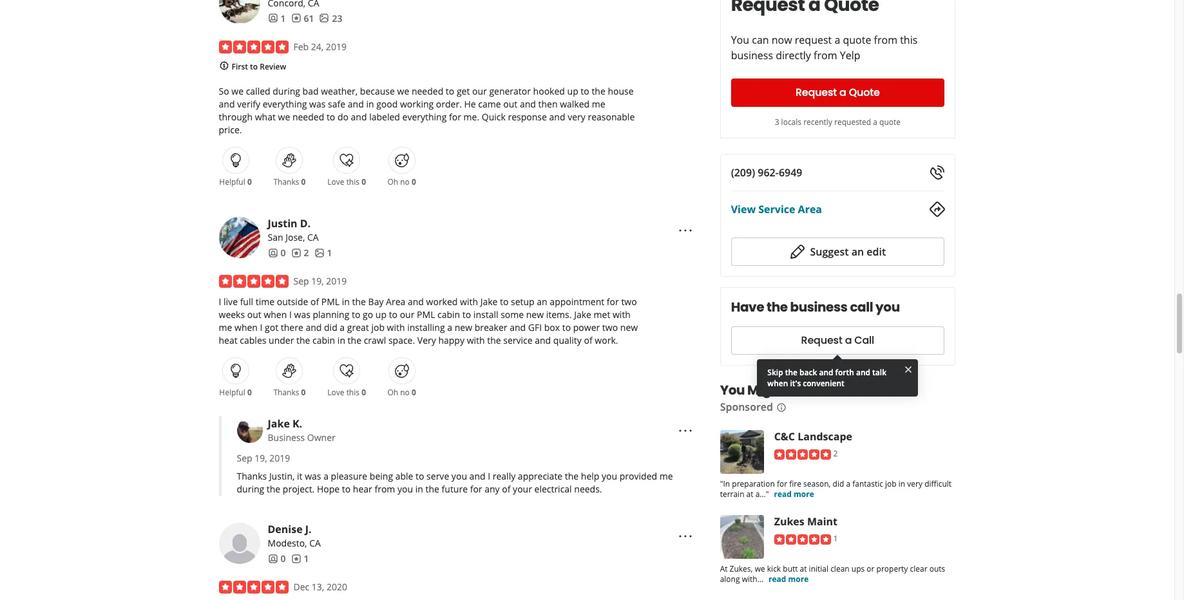 Task type: describe. For each thing, give the bounding box(es) containing it.
with up install
[[460, 296, 478, 308]]

to up 'some'
[[500, 296, 509, 308]]

very inside so we called during bad weather, because we needed to get our generator hooked up to the house and verify everything was safe and in good working order. he came out and then walked me through what we needed to do and labeled everything for me. quick response and very reasonable price.
[[568, 111, 586, 123]]

forth
[[836, 367, 855, 378]]

2 no from the top
[[400, 387, 410, 398]]

c&c landscape image
[[721, 431, 765, 474]]

19, for sep 19, 2019
[[311, 275, 324, 288]]

during inside so we called during bad weather, because we needed to get our generator hooked up to the house and verify everything was safe and in good working order. he came out and then walked me through what we needed to do and labeled everything for me. quick response and very reasonable price.
[[273, 85, 300, 97]]

recently
[[804, 117, 833, 128]]

a inside the sep 19, 2019 thanks justin, it was a pleasure being able to serve you and i really appreciate the help you provided me during the project. hope to hear from you in the future for any of your electrical needs.
[[324, 471, 329, 483]]

2 vertical spatial this
[[347, 387, 360, 398]]

time
[[256, 296, 275, 308]]

61
[[304, 12, 314, 24]]

called
[[246, 85, 270, 97]]

suggest an edit
[[811, 245, 887, 259]]

sep for sep 19, 2019 thanks justin, it was a pleasure being able to serve you and i really appreciate the help you provided me during the project. hope to hear from you in the future for any of your electrical needs.
[[237, 453, 252, 465]]

to up "walked"
[[581, 85, 590, 97]]

during inside the sep 19, 2019 thanks justin, it was a pleasure being able to serve you and i really appreciate the help you provided me during the project. hope to hear from you in the future for any of your electrical needs.
[[237, 483, 264, 496]]

job inside i live full time outside of pml in the bay area and worked with jake to setup an appointment for two weeks out when i was planning to go up to our pml cabin to install some new items. jake met with me when i got there and did a great job with installing a new breaker and gfi box to power two new heat cables under the cabin in the crawl space. very happy with the service and quality of work.
[[372, 322, 385, 334]]

1 horizontal spatial jake
[[481, 296, 498, 308]]

skip the back and forth and talk when it's convenient
[[768, 367, 887, 389]]

5 star rating image for dec 13, 2020
[[219, 581, 288, 594]]

and down so
[[219, 98, 235, 110]]

2020
[[327, 581, 347, 594]]

quote for request
[[844, 33, 872, 47]]

photo of justin d. image
[[219, 217, 260, 259]]

reasonable
[[588, 111, 635, 123]]

to down pleasure
[[342, 483, 351, 496]]

d.
[[300, 217, 311, 231]]

was inside the sep 19, 2019 thanks justin, it was a pleasure being able to serve you and i really appreciate the help you provided me during the project. hope to hear from you in the future for any of your electrical needs.
[[305, 471, 321, 483]]

read more link for zukes
[[769, 574, 809, 585]]

gfi
[[528, 322, 542, 334]]

photo of jake k. image
[[237, 418, 263, 444]]

requested
[[835, 117, 872, 128]]

5 star rating image for sep 19, 2019
[[219, 275, 288, 288]]

0 vertical spatial thanks
[[274, 177, 299, 188]]

along
[[721, 574, 741, 585]]

0 horizontal spatial pml
[[322, 296, 340, 308]]

there
[[281, 322, 303, 334]]

the down serve
[[426, 483, 440, 496]]

1 inside friends element
[[281, 12, 286, 24]]

bay
[[368, 296, 384, 308]]

16 review v2 image for 1
[[291, 554, 301, 565]]

to right first
[[250, 61, 258, 72]]

might
[[748, 382, 785, 400]]

came
[[478, 98, 501, 110]]

the right have
[[767, 298, 788, 316]]

appreciate
[[518, 471, 563, 483]]

for inside i live full time outside of pml in the bay area and worked with jake to setup an appointment for two weeks out when i was planning to go up to our pml cabin to install some new items. jake met with me when i got there and did a great job with installing a new breaker and gfi box to power two new heat cables under the cabin in the crawl space. very happy with the service and quality of work.
[[607, 296, 619, 308]]

to left install
[[463, 309, 471, 321]]

project.
[[283, 483, 315, 496]]

and left talk at the bottom right of page
[[857, 367, 871, 378]]

denise
[[268, 523, 303, 537]]

now
[[772, 33, 793, 47]]

and inside the sep 19, 2019 thanks justin, it was a pleasure being able to serve you and i really appreciate the help you provided me during the project. hope to hear from you in the future for any of your electrical needs.
[[470, 471, 486, 483]]

so we called during bad weather, because we needed to get our generator hooked up to the house and verify everything was safe and in good working order. he came out and then walked me through what we needed to do and labeled everything for me. quick response and very reasonable price.
[[219, 85, 635, 136]]

2019 for feb 24, 2019
[[326, 40, 347, 53]]

0 horizontal spatial 2
[[304, 247, 309, 259]]

for inside the "in preparation for fire season, did a fantastic job in very difficult terrain at a…"
[[778, 479, 788, 490]]

me inside so we called during bad weather, because we needed to get our generator hooked up to the house and verify everything was safe and in good working order. he came out and then walked me through what we needed to do and labeled everything for me. quick response and very reasonable price.
[[592, 98, 606, 110]]

the up go
[[352, 296, 366, 308]]

talk
[[873, 367, 887, 378]]

j.
[[305, 523, 312, 537]]

1 vertical spatial thanks
[[274, 387, 299, 398]]

1 vertical spatial two
[[603, 322, 618, 334]]

breaker
[[475, 322, 508, 334]]

2 horizontal spatial jake
[[574, 309, 592, 321]]

and right do
[[351, 111, 367, 123]]

24 directions v2 image
[[930, 202, 945, 217]]

0 horizontal spatial needed
[[293, 111, 324, 123]]

request a quote
[[796, 85, 881, 100]]

menu image for j.
[[678, 529, 694, 545]]

menu image for d.
[[678, 223, 694, 238]]

locals
[[782, 117, 802, 128]]

our inside so we called during bad weather, because we needed to get our generator hooked up to the house and verify everything was safe and in good working order. he came out and then walked me through what we needed to do and labeled everything for me. quick response and very reasonable price.
[[472, 85, 487, 97]]

1 horizontal spatial 2
[[834, 449, 839, 460]]

16 info v2 image
[[776, 403, 787, 413]]

1 inside photos element
[[327, 247, 332, 259]]

16 photos v2 image for 1
[[314, 248, 325, 258]]

in up planning
[[342, 296, 350, 308]]

to right able
[[416, 471, 424, 483]]

really
[[493, 471, 516, 483]]

first to review
[[232, 61, 286, 72]]

at inside the "in preparation for fire season, did a fantastic job in very difficult terrain at a…"
[[747, 489, 754, 500]]

out inside i live full time outside of pml in the bay area and worked with jake to setup an appointment for two weeks out when i was planning to go up to our pml cabin to install some new items. jake met with me when i got there and did a great job with installing a new breaker and gfi box to power two new heat cables under the cabin in the crawl space. very happy with the service and quality of work.
[[247, 309, 262, 321]]

for inside the sep 19, 2019 thanks justin, it was a pleasure being able to serve you and i really appreciate the help you provided me during the project. hope to hear from you in the future for any of your electrical needs.
[[470, 483, 483, 496]]

met
[[594, 309, 611, 321]]

24,
[[311, 40, 324, 53]]

through
[[219, 111, 253, 123]]

menu image
[[678, 423, 694, 439]]

me inside the sep 19, 2019 thanks justin, it was a pleasure being able to serve you and i really appreciate the help you provided me during the project. hope to hear from you in the future for any of your electrical needs.
[[660, 471, 673, 483]]

1 horizontal spatial from
[[814, 48, 838, 63]]

kick
[[768, 564, 782, 575]]

have the business call you
[[732, 298, 901, 316]]

any
[[485, 483, 500, 496]]

a right requested at the right of page
[[874, 117, 878, 128]]

in down planning
[[338, 335, 345, 347]]

2 thanks 0 from the top
[[274, 387, 306, 398]]

quality
[[554, 335, 582, 347]]

jake k. business owner
[[268, 417, 336, 444]]

zukes maint image
[[721, 516, 765, 560]]

a inside you can now request a quote from this business directly from yelp
[[835, 33, 841, 47]]

16 friends v2 image
[[268, 13, 278, 24]]

close image
[[904, 364, 914, 375]]

0 horizontal spatial cabin
[[313, 335, 335, 347]]

me.
[[464, 111, 480, 123]]

quote
[[850, 85, 881, 100]]

go
[[363, 309, 373, 321]]

2 horizontal spatial new
[[621, 322, 638, 334]]

box
[[544, 322, 560, 334]]

thanks inside the sep 19, 2019 thanks justin, it was a pleasure being able to serve you and i really appreciate the help you provided me during the project. hope to hear from you in the future for any of your electrical needs.
[[237, 471, 267, 483]]

crawl
[[364, 335, 386, 347]]

did inside the "in preparation for fire season, did a fantastic job in very difficult terrain at a…"
[[834, 479, 845, 490]]

very
[[418, 335, 436, 347]]

you for you can now request a quote from this business directly from yelp
[[732, 33, 750, 47]]

read for c&c landscape
[[775, 489, 792, 500]]

feb
[[294, 40, 309, 53]]

friends element for justin d.
[[268, 247, 286, 260]]

the down justin,
[[267, 483, 281, 496]]

1 horizontal spatial needed
[[412, 85, 444, 97]]

16 review v2 image
[[291, 248, 301, 258]]

service
[[504, 335, 533, 347]]

1 down the maint
[[834, 534, 839, 545]]

16 first v2 image
[[219, 61, 229, 71]]

request a call button
[[732, 327, 945, 355]]

labeled
[[369, 111, 400, 123]]

i left the got
[[260, 322, 263, 334]]

of inside the sep 19, 2019 thanks justin, it was a pleasure being able to serve you and i really appreciate the help you provided me during the project. hope to hear from you in the future for any of your electrical needs.
[[502, 483, 511, 496]]

we inside at zukes, we kick butt at initial clean ups or property clear outs along with…
[[756, 564, 766, 575]]

view service area link
[[732, 202, 823, 217]]

edit
[[867, 245, 887, 259]]

outs
[[930, 564, 946, 575]]

1 vertical spatial of
[[584, 335, 593, 347]]

you can now request a quote from this business directly from yelp
[[732, 33, 918, 63]]

skip
[[768, 367, 784, 378]]

you down able
[[398, 483, 413, 496]]

5 star rating image for feb 24, 2019
[[219, 40, 288, 53]]

and down the gfi
[[535, 335, 551, 347]]

initial
[[810, 564, 829, 575]]

2 love this 0 from the top
[[328, 387, 366, 398]]

up inside so we called during bad weather, because we needed to get our generator hooked up to the house and verify everything was safe and in good working order. he came out and then walked me through what we needed to do and labeled everything for me. quick response and very reasonable price.
[[568, 85, 579, 97]]

pleasure
[[331, 471, 368, 483]]

a inside "button"
[[840, 85, 847, 100]]

i left live
[[219, 296, 221, 308]]

0 horizontal spatial new
[[455, 322, 473, 334]]

safe
[[328, 98, 346, 110]]

and right there
[[306, 322, 322, 334]]

hope
[[317, 483, 340, 496]]

1 no from the top
[[400, 177, 410, 188]]

i up there
[[289, 309, 292, 321]]

friends element containing 1
[[268, 12, 286, 25]]

and left worked
[[408, 296, 424, 308]]

heat
[[219, 335, 238, 347]]

consider
[[818, 382, 876, 400]]

good
[[377, 98, 398, 110]]

read for zukes maint
[[769, 574, 787, 585]]

the inside so we called during bad weather, because we needed to get our generator hooked up to the house and verify everything was safe and in good working order. he came out and then walked me through what we needed to do and labeled everything for me. quick response and very reasonable price.
[[592, 85, 606, 97]]

1 oh no 0 from the top
[[388, 177, 416, 188]]

i inside the sep 19, 2019 thanks justin, it was a pleasure being able to serve you and i really appreciate the help you provided me during the project. hope to hear from you in the future for any of your electrical needs.
[[488, 471, 491, 483]]

season,
[[804, 479, 832, 490]]

san
[[268, 231, 283, 244]]

and up service in the bottom left of the page
[[510, 322, 526, 334]]

do
[[338, 111, 349, 123]]

fantastic
[[853, 479, 884, 490]]

weeks
[[219, 309, 245, 321]]

we up 'working'
[[397, 85, 409, 97]]

some
[[501, 309, 524, 321]]

24 pencil v2 image
[[790, 244, 806, 260]]

to up "quality"
[[563, 322, 571, 334]]

at inside at zukes, we kick butt at initial clean ups or property clear outs along with…
[[801, 564, 808, 575]]

a up "happy"
[[448, 322, 453, 334]]

zukes,
[[730, 564, 754, 575]]

1 vertical spatial this
[[347, 177, 360, 188]]

area inside i live full time outside of pml in the bay area and worked with jake to setup an appointment for two weeks out when i was planning to go up to our pml cabin to install some new items. jake met with me when i got there and did a great job with installing a new breaker and gfi box to power two new heat cables under the cabin in the crawl space. very happy with the service and quality of work.
[[386, 296, 406, 308]]

cables
[[240, 335, 266, 347]]

and up response
[[520, 98, 536, 110]]

install
[[474, 309, 499, 321]]

request a call
[[802, 334, 875, 348]]

sep 19, 2019 thanks justin, it was a pleasure being able to serve you and i really appreciate the help you provided me during the project. hope to hear from you in the future for any of your electrical needs.
[[237, 453, 673, 496]]

the down there
[[297, 335, 310, 347]]

5 star rating image for 2
[[775, 450, 832, 460]]

13,
[[312, 581, 324, 594]]

and down then
[[550, 111, 566, 123]]

to right go
[[389, 309, 398, 321]]

1 thanks 0 from the top
[[274, 177, 306, 188]]

we right so
[[232, 85, 244, 97]]

review
[[260, 61, 286, 72]]

0 vertical spatial from
[[875, 33, 898, 47]]

2 love from the top
[[328, 387, 345, 398]]

convenient
[[804, 378, 845, 389]]

justin d. san jose, ca
[[268, 217, 319, 244]]

zukes maint
[[775, 515, 838, 529]]

the down breaker
[[487, 335, 501, 347]]

a left great
[[340, 322, 345, 334]]

1 down modesto, on the left bottom
[[304, 553, 309, 565]]

the inside "skip the back and forth and talk when it's convenient"
[[786, 367, 798, 378]]

in inside the "in preparation for fire season, did a fantastic job in very difficult terrain at a…"
[[899, 479, 906, 490]]

c&c landscape link
[[775, 430, 853, 444]]

call
[[855, 334, 875, 348]]

1 horizontal spatial area
[[799, 202, 823, 217]]

23
[[332, 12, 343, 24]]

with…
[[743, 574, 764, 585]]

and right back
[[820, 367, 834, 378]]

in inside so we called during bad weather, because we needed to get our generator hooked up to the house and verify everything was safe and in good working order. he came out and then walked me through what we needed to do and labeled everything for me. quick response and very reasonable price.
[[366, 98, 374, 110]]

with right met
[[613, 309, 631, 321]]

very inside the "in preparation for fire season, did a fantastic job in very difficult terrain at a…"
[[908, 479, 923, 490]]

serve
[[427, 471, 449, 483]]

read more for zukes
[[769, 574, 809, 585]]

0 horizontal spatial of
[[311, 296, 319, 308]]

we right what
[[278, 111, 290, 123]]



Task type: locate. For each thing, give the bounding box(es) containing it.
sep for sep 19, 2019
[[294, 275, 309, 288]]

1 horizontal spatial quote
[[880, 117, 901, 128]]

did
[[324, 322, 338, 334], [834, 479, 845, 490]]

(0 reactions) element
[[247, 177, 252, 188], [301, 177, 306, 188], [362, 177, 366, 188], [412, 177, 416, 188], [247, 387, 252, 398], [301, 387, 306, 398], [362, 387, 366, 398], [412, 387, 416, 398]]

16 photos v2 image right 16 review v2 icon
[[314, 248, 325, 258]]

during left bad
[[273, 85, 300, 97]]

two right the appointment
[[622, 296, 637, 308]]

2019 up justin,
[[270, 453, 290, 465]]

ca inside justin d. san jose, ca
[[307, 231, 319, 244]]

you up sponsored
[[721, 382, 746, 400]]

everything down 'working'
[[403, 111, 447, 123]]

power
[[574, 322, 600, 334]]

great
[[347, 322, 369, 334]]

1 vertical spatial read more
[[769, 574, 809, 585]]

0 vertical spatial was
[[309, 98, 326, 110]]

helpful 0 up photo of jake k. in the bottom left of the page
[[219, 387, 252, 398]]

0 vertical spatial sep
[[294, 275, 309, 288]]

and up any
[[470, 471, 486, 483]]

read more for c&c
[[775, 489, 815, 500]]

ca down d.
[[307, 231, 319, 244]]

being
[[370, 471, 393, 483]]

request inside "button"
[[796, 85, 838, 100]]

at
[[721, 564, 728, 575]]

16 review v2 image for 61
[[291, 13, 301, 24]]

0
[[247, 177, 252, 188], [301, 177, 306, 188], [362, 177, 366, 188], [412, 177, 416, 188], [281, 247, 286, 259], [247, 387, 252, 398], [301, 387, 306, 398], [362, 387, 366, 398], [412, 387, 416, 398], [281, 553, 286, 565]]

when
[[264, 309, 287, 321], [235, 322, 258, 334], [768, 378, 789, 389]]

0 vertical spatial more
[[794, 489, 815, 500]]

up
[[568, 85, 579, 97], [376, 309, 387, 321]]

1 oh from the top
[[388, 177, 398, 188]]

1 vertical spatial ca
[[310, 538, 321, 550]]

thanks 0 up k.
[[274, 387, 306, 398]]

view
[[732, 202, 756, 217]]

a up yelp
[[835, 33, 841, 47]]

job right fantastic
[[886, 479, 897, 490]]

0 vertical spatial two
[[622, 296, 637, 308]]

area right service
[[799, 202, 823, 217]]

2 vertical spatial thanks
[[237, 471, 267, 483]]

full
[[240, 296, 253, 308]]

24 phone v2 image
[[930, 165, 945, 180]]

we
[[232, 85, 244, 97], [397, 85, 409, 97], [278, 111, 290, 123], [756, 564, 766, 575]]

1 love from the top
[[328, 177, 345, 188]]

1 vertical spatial 16 photos v2 image
[[314, 248, 325, 258]]

did inside i live full time outside of pml in the bay area and worked with jake to setup an appointment for two weeks out when i was planning to go up to our pml cabin to install some new items. jake met with me when i got there and did a great job with installing a new breaker and gfi box to power two new heat cables under the cabin in the crawl space. very happy with the service and quality of work.
[[324, 322, 338, 334]]

read more
[[775, 489, 815, 500], [769, 574, 809, 585]]

did down planning
[[324, 322, 338, 334]]

5 star rating image for 1
[[775, 535, 832, 545]]

5 star rating image down c&c landscape link
[[775, 450, 832, 460]]

ca down j.
[[310, 538, 321, 550]]

jake inside jake k. business owner
[[268, 417, 290, 431]]

oh
[[388, 177, 398, 188], [388, 387, 398, 398]]

a inside the "in preparation for fire season, did a fantastic job in very difficult terrain at a…"
[[847, 479, 851, 490]]

you might also consider
[[721, 382, 876, 400]]

a inside button
[[846, 334, 853, 348]]

0 horizontal spatial job
[[372, 322, 385, 334]]

2019 for sep 19, 2019 thanks justin, it was a pleasure being able to serve you and i really appreciate the help you provided me during the project. hope to hear from you in the future for any of your electrical needs.
[[270, 453, 290, 465]]

me right provided
[[660, 471, 673, 483]]

more for maint
[[789, 574, 809, 585]]

0 vertical spatial 2
[[304, 247, 309, 259]]

when inside "skip the back and forth and talk when it's convenient"
[[768, 378, 789, 389]]

we left kick on the bottom of the page
[[756, 564, 766, 575]]

1 vertical spatial sep
[[237, 453, 252, 465]]

installing
[[408, 322, 445, 334]]

1 vertical spatial pml
[[417, 309, 435, 321]]

16 review v2 image
[[291, 13, 301, 24], [291, 554, 301, 565]]

reviews element containing 2
[[291, 247, 309, 260]]

reviews element containing 61
[[291, 12, 314, 25]]

2 menu image from the top
[[678, 529, 694, 545]]

1 horizontal spatial sep
[[294, 275, 309, 288]]

1 vertical spatial photos element
[[314, 247, 332, 260]]

photos element for 2
[[314, 247, 332, 260]]

2 right 16 review v2 icon
[[304, 247, 309, 259]]

1 horizontal spatial 19,
[[311, 275, 324, 288]]

read
[[775, 489, 792, 500], [769, 574, 787, 585]]

in down because
[[366, 98, 374, 110]]

1 vertical spatial 16 review v2 image
[[291, 554, 301, 565]]

fire
[[790, 479, 802, 490]]

then
[[539, 98, 558, 110]]

1 16 friends v2 image from the top
[[268, 248, 278, 258]]

service
[[759, 202, 796, 217]]

everything up what
[[263, 98, 307, 110]]

reviews element for justin
[[291, 247, 309, 260]]

1 vertical spatial an
[[537, 296, 548, 308]]

16 photos v2 image for 23
[[319, 13, 330, 24]]

and up do
[[348, 98, 364, 110]]

business
[[268, 432, 305, 444]]

0 horizontal spatial everything
[[263, 98, 307, 110]]

sep down photo of jake k. in the bottom left of the page
[[237, 453, 252, 465]]

16 friends v2 image for justin d.
[[268, 248, 278, 258]]

you up future
[[452, 471, 467, 483]]

2019 right the 24,
[[326, 40, 347, 53]]

quote for requested
[[880, 117, 901, 128]]

more up zukes maint link
[[794, 489, 815, 500]]

quote inside you can now request a quote from this business directly from yelp
[[844, 33, 872, 47]]

2 vertical spatial from
[[375, 483, 395, 496]]

generator
[[489, 85, 531, 97]]

0 horizontal spatial at
[[747, 489, 754, 500]]

you right "help"
[[602, 471, 618, 483]]

get
[[457, 85, 470, 97]]

photo of travis v. image
[[219, 0, 260, 24]]

2 vertical spatial me
[[660, 471, 673, 483]]

planning
[[313, 309, 350, 321]]

you inside you can now request a quote from this business directly from yelp
[[732, 33, 750, 47]]

for inside so we called during bad weather, because we needed to get our generator hooked up to the house and verify everything was safe and in good working order. he came out and then walked me through what we needed to do and labeled everything for me. quick response and very reasonable price.
[[449, 111, 461, 123]]

what
[[255, 111, 276, 123]]

0 horizontal spatial out
[[247, 309, 262, 321]]

1 right 16 friends v2 image
[[281, 12, 286, 24]]

0 vertical spatial at
[[747, 489, 754, 500]]

property
[[877, 564, 909, 575]]

1 vertical spatial oh
[[388, 387, 398, 398]]

photo of denise j. image
[[219, 523, 260, 565]]

the down great
[[348, 335, 362, 347]]

0 vertical spatial 2019
[[326, 40, 347, 53]]

for
[[449, 111, 461, 123], [607, 296, 619, 308], [778, 479, 788, 490], [470, 483, 483, 496]]

2 friends element from the top
[[268, 247, 286, 260]]

from inside the sep 19, 2019 thanks justin, it was a pleasure being able to serve you and i really appreciate the help you provided me during the project. hope to hear from you in the future for any of your electrical needs.
[[375, 483, 395, 496]]

to left go
[[352, 309, 361, 321]]

reviews element down jose,
[[291, 247, 309, 260]]

modesto,
[[268, 538, 307, 550]]

hooked
[[533, 85, 565, 97]]

provided
[[620, 471, 658, 483]]

3
[[776, 117, 780, 128]]

ca inside denise j. modesto, ca
[[310, 538, 321, 550]]

this inside you can now request a quote from this business directly from yelp
[[901, 33, 918, 47]]

0 vertical spatial reviews element
[[291, 12, 314, 25]]

up right go
[[376, 309, 387, 321]]

0 horizontal spatial our
[[400, 309, 415, 321]]

photos element containing 23
[[319, 12, 343, 25]]

yelp
[[841, 48, 861, 63]]

when left it's
[[768, 378, 789, 389]]

2 oh from the top
[[388, 387, 398, 398]]

love
[[328, 177, 345, 188], [328, 387, 345, 398]]

16 friends v2 image for denise j.
[[268, 554, 278, 565]]

request for request a call
[[802, 334, 843, 348]]

1 vertical spatial jake
[[574, 309, 592, 321]]

was inside so we called during bad weather, because we needed to get our generator hooked up to the house and verify everything was safe and in good working order. he came out and then walked me through what we needed to do and labeled everything for me. quick response and very reasonable price.
[[309, 98, 326, 110]]

helpful 0
[[219, 177, 252, 188], [219, 387, 252, 398]]

2019 inside the sep 19, 2019 thanks justin, it was a pleasure being able to serve you and i really appreciate the help you provided me during the project. hope to hear from you in the future for any of your electrical needs.
[[270, 453, 290, 465]]

(209) 962-6949
[[732, 166, 803, 180]]

1 vertical spatial when
[[235, 322, 258, 334]]

0 vertical spatial menu image
[[678, 223, 694, 238]]

1 vertical spatial friends element
[[268, 247, 286, 260]]

appointment
[[550, 296, 605, 308]]

needed
[[412, 85, 444, 97], [293, 111, 324, 123]]

2 horizontal spatial me
[[660, 471, 673, 483]]

electrical
[[535, 483, 572, 496]]

was inside i live full time outside of pml in the bay area and worked with jake to setup an appointment for two weeks out when i was planning to go up to our pml cabin to install some new items. jake met with me when i got there and did a great job with installing a new breaker and gfi box to power two new heat cables under the cabin in the crawl space. very happy with the service and quality of work.
[[294, 309, 311, 321]]

owner
[[307, 432, 336, 444]]

sep inside the sep 19, 2019 thanks justin, it was a pleasure being able to serve you and i really appreciate the help you provided me during the project. hope to hear from you in the future for any of your electrical needs.
[[237, 453, 252, 465]]

2 vertical spatial reviews element
[[291, 553, 309, 566]]

16 friends v2 image down san
[[268, 248, 278, 258]]

up up "walked"
[[568, 85, 579, 97]]

3 locals recently requested a quote
[[776, 117, 901, 128]]

2 16 friends v2 image from the top
[[268, 554, 278, 565]]

thanks left justin,
[[237, 471, 267, 483]]

0 vertical spatial cabin
[[438, 309, 460, 321]]

hear
[[353, 483, 372, 496]]

reviews element for denise
[[291, 553, 309, 566]]

1 horizontal spatial up
[[568, 85, 579, 97]]

2019 for sep 19, 2019
[[326, 275, 347, 288]]

business down can
[[732, 48, 774, 63]]

0 vertical spatial 16 friends v2 image
[[268, 248, 278, 258]]

of down power
[[584, 335, 593, 347]]

16 friends v2 image down modesto, on the left bottom
[[268, 554, 278, 565]]

16 photos v2 image
[[319, 13, 330, 24], [314, 248, 325, 258]]

1 vertical spatial love this 0
[[328, 387, 366, 398]]

you right call
[[876, 298, 901, 316]]

to left do
[[327, 111, 335, 123]]

cabin down planning
[[313, 335, 335, 347]]

new up the gfi
[[526, 309, 544, 321]]

0 vertical spatial read more
[[775, 489, 815, 500]]

friends element down modesto, on the left bottom
[[268, 553, 286, 566]]

19, inside the sep 19, 2019 thanks justin, it was a pleasure being able to serve you and i really appreciate the help you provided me during the project. hope to hear from you in the future for any of your electrical needs.
[[255, 453, 267, 465]]

new right power
[[621, 322, 638, 334]]

dec 13, 2020
[[294, 581, 347, 594]]

request
[[796, 85, 838, 100], [802, 334, 843, 348]]

3 reviews element from the top
[[291, 553, 309, 566]]

0 vertical spatial oh
[[388, 177, 398, 188]]

0 vertical spatial love
[[328, 177, 345, 188]]

2 vertical spatial friends element
[[268, 553, 286, 566]]

"in preparation for fire season, did a fantastic job in very difficult terrain at a…"
[[721, 479, 952, 500]]

sep
[[294, 275, 309, 288], [237, 453, 252, 465]]

request up recently on the top right of page
[[796, 85, 838, 100]]

1 vertical spatial helpful 0
[[219, 387, 252, 398]]

the
[[592, 85, 606, 97], [352, 296, 366, 308], [767, 298, 788, 316], [297, 335, 310, 347], [348, 335, 362, 347], [487, 335, 501, 347], [786, 367, 798, 378], [565, 471, 579, 483], [267, 483, 281, 496], [426, 483, 440, 496]]

walked
[[560, 98, 590, 110]]

c&c
[[775, 430, 796, 444]]

0 horizontal spatial very
[[568, 111, 586, 123]]

request
[[796, 33, 833, 47]]

0 vertical spatial jake
[[481, 296, 498, 308]]

to up order.
[[446, 85, 455, 97]]

ups
[[852, 564, 866, 575]]

out down the full
[[247, 309, 262, 321]]

jake up install
[[481, 296, 498, 308]]

0 vertical spatial you
[[732, 33, 750, 47]]

0 vertical spatial our
[[472, 85, 487, 97]]

1 vertical spatial 19,
[[255, 453, 267, 465]]

work.
[[595, 335, 618, 347]]

your
[[513, 483, 532, 496]]

0 vertical spatial 16 photos v2 image
[[319, 13, 330, 24]]

was down bad
[[309, 98, 326, 110]]

1 vertical spatial you
[[721, 382, 746, 400]]

1 vertical spatial 2019
[[326, 275, 347, 288]]

maint
[[808, 515, 838, 529]]

justin d. link
[[268, 217, 311, 231]]

5 star rating image
[[219, 40, 288, 53], [219, 275, 288, 288], [775, 450, 832, 460], [775, 535, 832, 545], [219, 581, 288, 594]]

reviews element
[[291, 12, 314, 25], [291, 247, 309, 260], [291, 553, 309, 566]]

1 up sep 19, 2019
[[327, 247, 332, 259]]

you for you might also consider
[[721, 382, 746, 400]]

0 vertical spatial friends element
[[268, 12, 286, 25]]

0 vertical spatial needed
[[412, 85, 444, 97]]

0 vertical spatial everything
[[263, 98, 307, 110]]

because
[[360, 85, 395, 97]]

job inside the "in preparation for fire season, did a fantastic job in very difficult terrain at a…"
[[886, 479, 897, 490]]

feb 24, 2019
[[294, 40, 347, 53]]

1 horizontal spatial two
[[622, 296, 637, 308]]

was
[[309, 98, 326, 110], [294, 309, 311, 321], [305, 471, 321, 483]]

0 horizontal spatial sep
[[237, 453, 252, 465]]

1 16 review v2 image from the top
[[291, 13, 301, 24]]

reviews element containing 1
[[291, 553, 309, 566]]

an inside i live full time outside of pml in the bay area and worked with jake to setup an appointment for two weeks out when i was planning to go up to our pml cabin to install some new items. jake met with me when i got there and did a great job with installing a new breaker and gfi box to power two new heat cables under the cabin in the crawl space. very happy with the service and quality of work.
[[537, 296, 548, 308]]

1 horizontal spatial out
[[504, 98, 518, 110]]

photos element
[[319, 12, 343, 25], [314, 247, 332, 260]]

helpful 0 down price.
[[219, 177, 252, 188]]

business inside you can now request a quote from this business directly from yelp
[[732, 48, 774, 63]]

live
[[224, 296, 238, 308]]

read more link for c&c
[[775, 489, 815, 500]]

did right 'season,'
[[834, 479, 845, 490]]

2 reviews element from the top
[[291, 247, 309, 260]]

2 horizontal spatial from
[[875, 33, 898, 47]]

0 vertical spatial job
[[372, 322, 385, 334]]

2 helpful from the top
[[219, 387, 245, 398]]

reviews element down modesto, on the left bottom
[[291, 553, 309, 566]]

1 friends element from the top
[[268, 12, 286, 25]]

sep up 'outside'
[[294, 275, 309, 288]]

me inside i live full time outside of pml in the bay area and worked with jake to setup an appointment for two weeks out when i was planning to go up to our pml cabin to install some new items. jake met with me when i got there and did a great job with installing a new breaker and gfi box to power two new heat cables under the cabin in the crawl space. very happy with the service and quality of work.
[[219, 322, 232, 334]]

1 horizontal spatial when
[[264, 309, 287, 321]]

out down generator
[[504, 98, 518, 110]]

2 vertical spatial jake
[[268, 417, 290, 431]]

able
[[396, 471, 413, 483]]

this
[[901, 33, 918, 47], [347, 177, 360, 188], [347, 387, 360, 398]]

more left initial
[[789, 574, 809, 585]]

1 horizontal spatial pml
[[417, 309, 435, 321]]

read more up zukes
[[775, 489, 815, 500]]

when up the got
[[264, 309, 287, 321]]

so
[[219, 85, 229, 97]]

2019 up planning
[[326, 275, 347, 288]]

1 vertical spatial 2
[[834, 449, 839, 460]]

request for request a quote
[[796, 85, 838, 100]]

needed up 'working'
[[412, 85, 444, 97]]

request inside button
[[802, 334, 843, 348]]

with up space.
[[387, 322, 405, 334]]

up inside i live full time outside of pml in the bay area and worked with jake to setup an appointment for two weeks out when i was planning to go up to our pml cabin to install some new items. jake met with me when i got there and did a great job with installing a new breaker and gfi box to power two new heat cables under the cabin in the crawl space. very happy with the service and quality of work.
[[376, 309, 387, 321]]

19, down photo of jake k. in the bottom left of the page
[[255, 453, 267, 465]]

2 helpful 0 from the top
[[219, 387, 252, 398]]

was right the it
[[305, 471, 321, 483]]

1 helpful 0 from the top
[[219, 177, 252, 188]]

from
[[875, 33, 898, 47], [814, 48, 838, 63], [375, 483, 395, 496]]

with down breaker
[[467, 335, 485, 347]]

at right butt at the bottom of page
[[801, 564, 808, 575]]

2 16 review v2 image from the top
[[291, 554, 301, 565]]

0 vertical spatial read
[[775, 489, 792, 500]]

everything
[[263, 98, 307, 110], [403, 111, 447, 123]]

our inside i live full time outside of pml in the bay area and worked with jake to setup an appointment for two weeks out when i was planning to go up to our pml cabin to install some new items. jake met with me when i got there and did a great job with installing a new breaker and gfi box to power two new heat cables under the cabin in the crawl space. very happy with the service and quality of work.
[[400, 309, 415, 321]]

difficult
[[925, 479, 952, 490]]

friends element for denise j.
[[268, 553, 286, 566]]

(209)
[[732, 166, 756, 180]]

16 photos v2 image left 23
[[319, 13, 330, 24]]

1 horizontal spatial very
[[908, 479, 923, 490]]

0 vertical spatial thanks 0
[[274, 177, 306, 188]]

1 vertical spatial quote
[[880, 117, 901, 128]]

sep 19, 2019
[[294, 275, 347, 288]]

6949
[[780, 166, 803, 180]]

1 horizontal spatial during
[[273, 85, 300, 97]]

read more left initial
[[769, 574, 809, 585]]

1 vertical spatial read more link
[[769, 574, 809, 585]]

out inside so we called during bad weather, because we needed to get our generator hooked up to the house and verify everything was safe and in good working order. he came out and then walked me through what we needed to do and labeled everything for me. quick response and very reasonable price.
[[504, 98, 518, 110]]

friends element down san
[[268, 247, 286, 260]]

jake up business
[[268, 417, 290, 431]]

0 vertical spatial during
[[273, 85, 300, 97]]

first
[[232, 61, 248, 72]]

helpful up photo of jake k. in the bottom left of the page
[[219, 387, 245, 398]]

0 vertical spatial this
[[901, 33, 918, 47]]

1 love this 0 from the top
[[328, 177, 366, 188]]

1 vertical spatial was
[[294, 309, 311, 321]]

0 vertical spatial quote
[[844, 33, 872, 47]]

setup
[[511, 296, 535, 308]]

more for landscape
[[794, 489, 815, 500]]

19,
[[311, 275, 324, 288], [255, 453, 267, 465]]

pml up planning
[[322, 296, 340, 308]]

1 helpful from the top
[[219, 177, 245, 188]]

menu image
[[678, 223, 694, 238], [678, 529, 694, 545]]

1 vertical spatial reviews element
[[291, 247, 309, 260]]

with
[[460, 296, 478, 308], [613, 309, 631, 321], [387, 322, 405, 334], [467, 335, 485, 347]]

was down 'outside'
[[294, 309, 311, 321]]

1 horizontal spatial business
[[791, 298, 848, 316]]

1 menu image from the top
[[678, 223, 694, 238]]

a up hope
[[324, 471, 329, 483]]

directly
[[777, 48, 812, 63]]

thanks up justin d. link
[[274, 177, 299, 188]]

two
[[622, 296, 637, 308], [603, 322, 618, 334]]

0 vertical spatial did
[[324, 322, 338, 334]]

a…"
[[756, 489, 770, 500]]

0 horizontal spatial two
[[603, 322, 618, 334]]

a left call
[[846, 334, 853, 348]]

an
[[852, 245, 865, 259], [537, 296, 548, 308]]

the left "help"
[[565, 471, 579, 483]]

1 horizontal spatial job
[[886, 479, 897, 490]]

photos element containing 1
[[314, 247, 332, 260]]

1 vertical spatial during
[[237, 483, 264, 496]]

0 vertical spatial area
[[799, 202, 823, 217]]

0 vertical spatial when
[[264, 309, 287, 321]]

me
[[592, 98, 606, 110], [219, 322, 232, 334], [660, 471, 673, 483]]

can
[[753, 33, 770, 47]]

friends element
[[268, 12, 286, 25], [268, 247, 286, 260], [268, 553, 286, 566]]

0 vertical spatial 16 review v2 image
[[291, 13, 301, 24]]

verify
[[237, 98, 260, 110]]

an inside button
[[852, 245, 865, 259]]

1 vertical spatial needed
[[293, 111, 324, 123]]

2 horizontal spatial when
[[768, 378, 789, 389]]

2 down landscape
[[834, 449, 839, 460]]

from down being
[[375, 483, 395, 496]]

1 horizontal spatial new
[[526, 309, 544, 321]]

1 horizontal spatial our
[[472, 85, 487, 97]]

5 star rating image down the photo of denise j.
[[219, 581, 288, 594]]

2 oh no 0 from the top
[[388, 387, 416, 398]]

request down 'have the business call you' on the right
[[802, 334, 843, 348]]

read right the with…
[[769, 574, 787, 585]]

1 vertical spatial more
[[789, 574, 809, 585]]

2 vertical spatial of
[[502, 483, 511, 496]]

photos element for 61
[[319, 12, 343, 25]]

1 horizontal spatial cabin
[[438, 309, 460, 321]]

0 vertical spatial no
[[400, 177, 410, 188]]

16 friends v2 image
[[268, 248, 278, 258], [268, 554, 278, 565]]

1 horizontal spatial everything
[[403, 111, 447, 123]]

3 friends element from the top
[[268, 553, 286, 566]]

in inside the sep 19, 2019 thanks justin, it was a pleasure being able to serve you and i really appreciate the help you provided me during the project. hope to hear from you in the future for any of your electrical needs.
[[416, 483, 423, 496]]

1 reviews element from the top
[[291, 12, 314, 25]]

1
[[281, 12, 286, 24], [327, 247, 332, 259], [834, 534, 839, 545], [304, 553, 309, 565]]

0 vertical spatial request
[[796, 85, 838, 100]]

he
[[464, 98, 476, 110]]

1 vertical spatial from
[[814, 48, 838, 63]]

962-
[[759, 166, 780, 180]]

19, for sep 19, 2019 thanks justin, it was a pleasure being able to serve you and i really appreciate the help you provided me during the project. hope to hear from you in the future for any of your electrical needs.
[[255, 453, 267, 465]]

pml
[[322, 296, 340, 308], [417, 309, 435, 321]]



Task type: vqa. For each thing, say whether or not it's contained in the screenshot.
Businesses you might like
no



